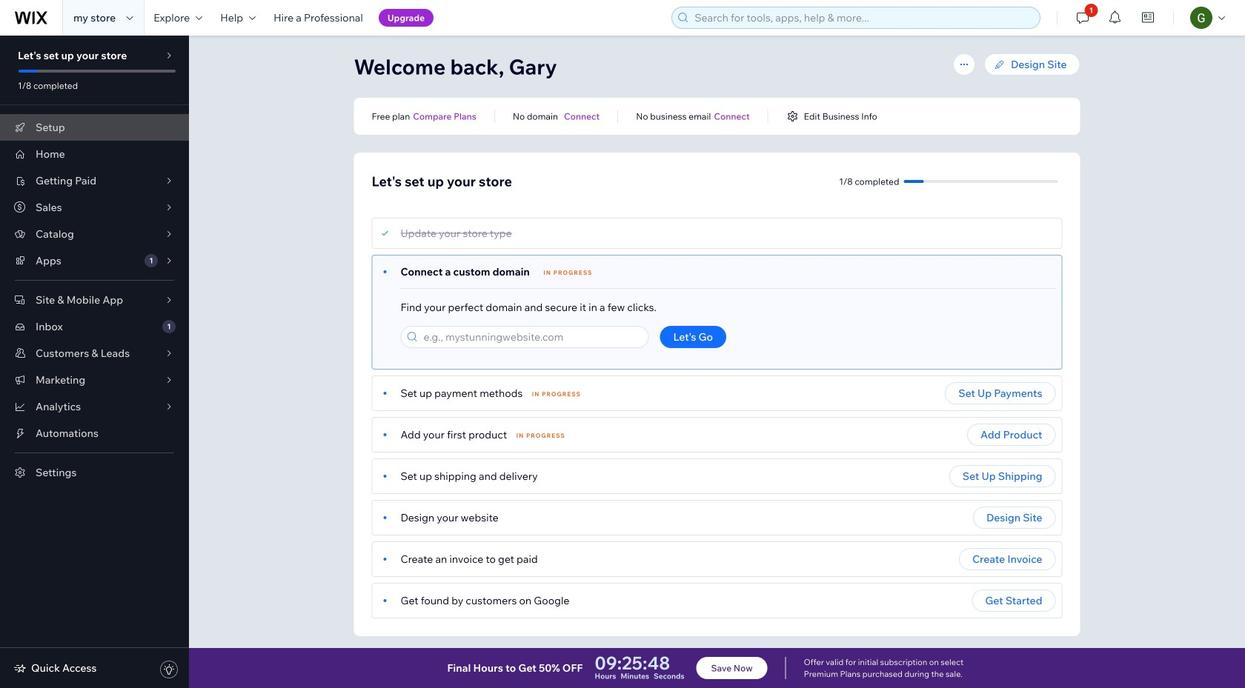 Task type: locate. For each thing, give the bounding box(es) containing it.
sidebar element
[[0, 36, 189, 689]]

e.g., mystunningwebsite.com field
[[419, 327, 644, 348]]

Search for tools, apps, help & more... field
[[690, 7, 1036, 28]]



Task type: vqa. For each thing, say whether or not it's contained in the screenshot.
Tags link
no



